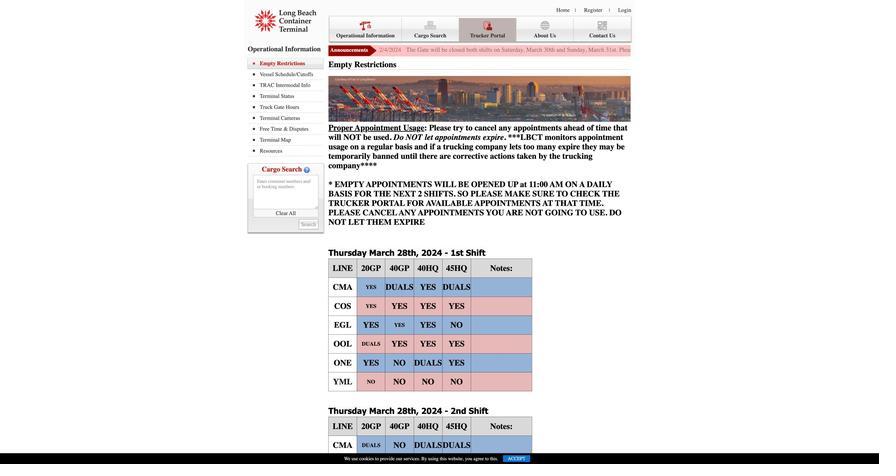 Task type: locate. For each thing, give the bounding box(es) containing it.
None submit
[[299, 220, 319, 230]]

menu bar
[[329, 16, 632, 42], [248, 58, 327, 157]]

0 vertical spatial menu bar
[[329, 16, 632, 42]]

Enter container numbers and/ or booking numbers.  text field
[[253, 175, 319, 210]]

1 vertical spatial menu bar
[[248, 58, 327, 157]]

0 horizontal spatial menu bar
[[248, 58, 327, 157]]



Task type: describe. For each thing, give the bounding box(es) containing it.
1 horizontal spatial menu bar
[[329, 16, 632, 42]]



Task type: vqa. For each thing, say whether or not it's contained in the screenshot.
bottommost MENU BAR
yes



